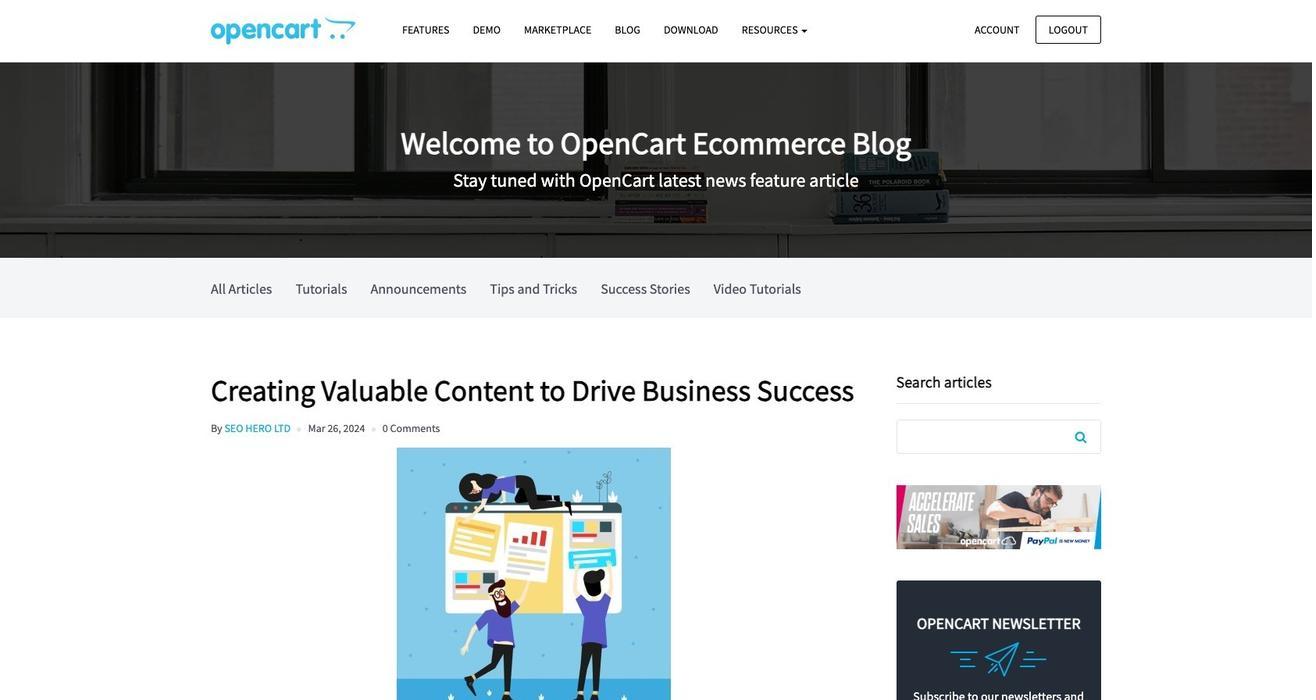 Task type: vqa. For each thing, say whether or not it's contained in the screenshot.
From
no



Task type: describe. For each thing, give the bounding box(es) containing it.
search image
[[1076, 431, 1087, 443]]

opencart - blog image
[[211, 16, 356, 45]]



Task type: locate. For each thing, give the bounding box(es) containing it.
creating valuable content to drive business success image
[[211, 448, 858, 700]]

None text field
[[898, 420, 1101, 453]]



